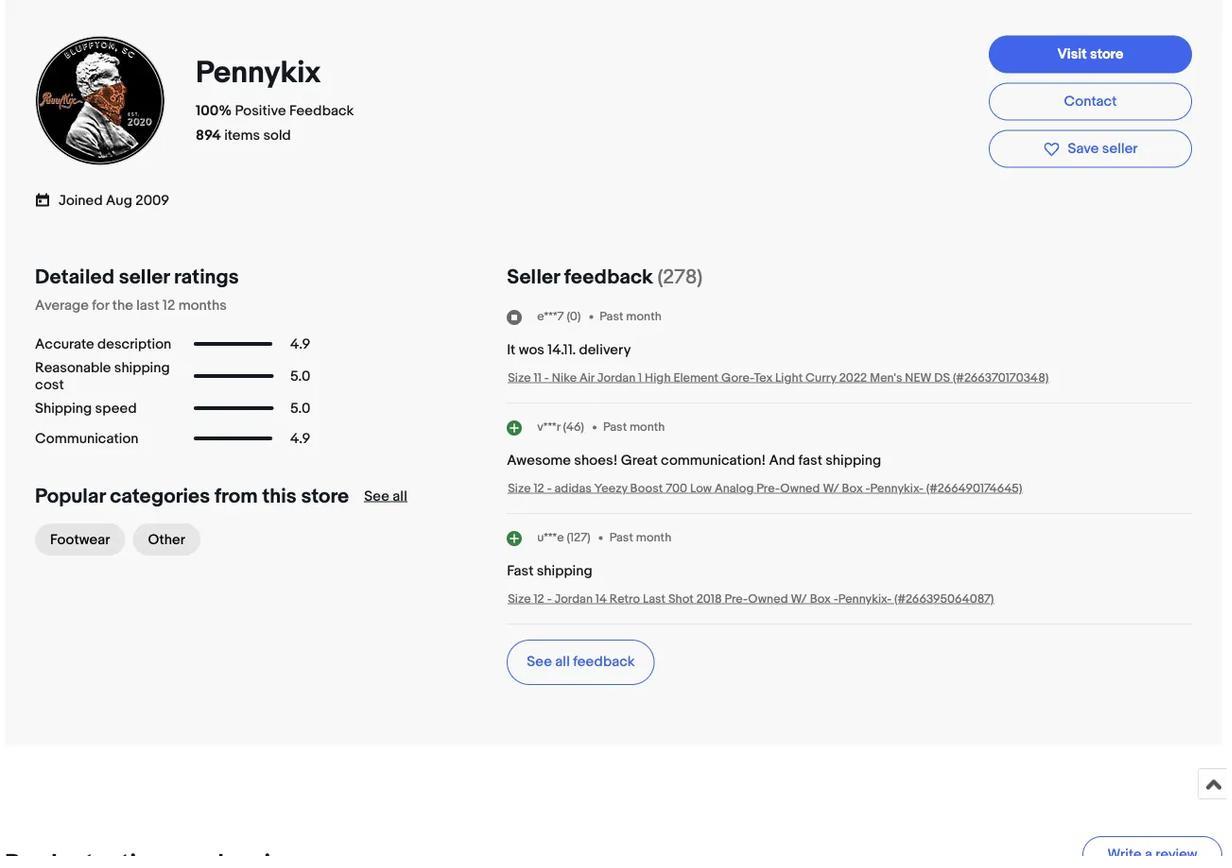 Task type: locate. For each thing, give the bounding box(es) containing it.
0 vertical spatial 5.0
[[290, 368, 310, 385]]

popular categories from this store
[[35, 484, 349, 509]]

0 vertical spatial past month
[[600, 310, 662, 324]]

communication!
[[661, 452, 766, 469]]

u***e
[[537, 531, 564, 546]]

0 horizontal spatial box
[[810, 592, 831, 607]]

0 vertical spatial w/
[[823, 482, 840, 496]]

0 vertical spatial size
[[508, 371, 531, 386]]

0 horizontal spatial seller
[[119, 265, 170, 290]]

2 horizontal spatial shipping
[[826, 452, 882, 469]]

shipping right "fast"
[[826, 452, 882, 469]]

0 horizontal spatial store
[[301, 484, 349, 509]]

month
[[626, 310, 662, 324], [630, 420, 665, 435], [636, 531, 672, 546]]

seller inside the save seller button
[[1103, 140, 1138, 157]]

2 vertical spatial size
[[508, 592, 531, 607]]

delivery
[[579, 342, 631, 359]]

size
[[508, 371, 531, 386], [508, 482, 531, 496], [508, 592, 531, 607]]

shipping
[[114, 359, 170, 377], [826, 452, 882, 469], [537, 563, 593, 580]]

light
[[776, 371, 803, 386]]

store right visit
[[1090, 45, 1124, 62]]

past for 14.11.
[[600, 310, 624, 324]]

pre- right 2018
[[725, 592, 748, 607]]

0 horizontal spatial all
[[393, 488, 407, 505]]

pre-
[[757, 482, 780, 496], [725, 592, 748, 607]]

12 down awesome
[[534, 482, 545, 496]]

shipping speed
[[35, 400, 137, 417]]

2 5.0 from the top
[[290, 400, 310, 417]]

low
[[690, 482, 712, 496]]

jordan
[[597, 371, 636, 386], [555, 592, 593, 607]]

shipping down 'u***e (127)'
[[537, 563, 593, 580]]

average for the last 12 months
[[35, 297, 227, 314]]

it wos 14.11. delivery
[[507, 342, 631, 359]]

- for wos
[[545, 371, 549, 386]]

all inside 'link'
[[555, 654, 570, 671]]

4.9 for accurate description
[[290, 336, 311, 353]]

2 4.9 from the top
[[290, 430, 311, 447]]

positive
[[235, 103, 286, 120]]

0 horizontal spatial see
[[364, 488, 390, 505]]

past month up delivery
[[600, 310, 662, 324]]

contact
[[1065, 93, 1117, 110]]

1 horizontal spatial all
[[555, 654, 570, 671]]

0 vertical spatial see
[[364, 488, 390, 505]]

1 horizontal spatial store
[[1090, 45, 1124, 62]]

cost
[[35, 377, 64, 394]]

1 vertical spatial all
[[555, 654, 570, 671]]

see
[[364, 488, 390, 505], [527, 654, 552, 671]]

2 vertical spatial month
[[636, 531, 672, 546]]

this
[[262, 484, 297, 509]]

past month for delivery
[[600, 310, 662, 324]]

3 size from the top
[[508, 592, 531, 607]]

joined aug 2009
[[59, 193, 169, 210]]

0 vertical spatial pre-
[[757, 482, 780, 496]]

1 vertical spatial feedback
[[573, 654, 635, 671]]

0 vertical spatial shipping
[[114, 359, 170, 377]]

1 vertical spatial owned
[[748, 592, 788, 607]]

0 vertical spatial jordan
[[597, 371, 636, 386]]

joined
[[59, 193, 103, 210]]

fast
[[799, 452, 823, 469]]

2018
[[697, 592, 722, 607]]

month down boost
[[636, 531, 672, 546]]

past
[[600, 310, 624, 324], [603, 420, 627, 435], [610, 531, 634, 546]]

2 vertical spatial 12
[[534, 592, 545, 607]]

air
[[580, 371, 595, 386]]

pre- down and
[[757, 482, 780, 496]]

2 size from the top
[[508, 482, 531, 496]]

100%
[[196, 103, 232, 120]]

1 4.9 from the top
[[290, 336, 311, 353]]

0 horizontal spatial shipping
[[114, 359, 170, 377]]

1 vertical spatial seller
[[119, 265, 170, 290]]

size left 11
[[508, 371, 531, 386]]

1 horizontal spatial seller
[[1103, 140, 1138, 157]]

1 vertical spatial past
[[603, 420, 627, 435]]

it
[[507, 342, 516, 359]]

sold
[[263, 127, 291, 144]]

yeezy
[[595, 482, 628, 496]]

- for shipping
[[547, 592, 552, 607]]

high
[[645, 371, 671, 386]]

1 vertical spatial box
[[810, 592, 831, 607]]

0 vertical spatial pennykix-
[[871, 482, 924, 496]]

month up delivery
[[626, 310, 662, 324]]

owned
[[780, 482, 820, 496], [748, 592, 788, 607]]

size for fast
[[508, 592, 531, 607]]

-
[[545, 371, 549, 386], [547, 482, 552, 496], [866, 482, 871, 496], [547, 592, 552, 607], [834, 592, 839, 607]]

4.9
[[290, 336, 311, 353], [290, 430, 311, 447]]

all for see all
[[393, 488, 407, 505]]

see all feedback link
[[507, 640, 655, 686]]

0 vertical spatial 4.9
[[290, 336, 311, 353]]

0 horizontal spatial pre-
[[725, 592, 748, 607]]

other link
[[133, 524, 200, 556]]

seller
[[1103, 140, 1138, 157], [119, 265, 170, 290]]

feedback
[[289, 103, 354, 120]]

month for delivery
[[626, 310, 662, 324]]

ratings
[[174, 265, 239, 290]]

element
[[674, 371, 719, 386]]

1 vertical spatial 5.0
[[290, 400, 310, 417]]

1 vertical spatial 4.9
[[290, 430, 311, 447]]

5.0
[[290, 368, 310, 385], [290, 400, 310, 417]]

pennykix- left "(#266490174645)"
[[871, 482, 924, 496]]

size 12 - adidas yeezy boost 700 low analog pre-owned w/ box -pennykix- (#266490174645) link
[[508, 482, 1023, 496]]

0 vertical spatial 12
[[163, 297, 175, 314]]

12 for awesome
[[534, 482, 545, 496]]

feedback down 14
[[573, 654, 635, 671]]

shipping inside reasonable shipping cost
[[114, 359, 170, 377]]

0 vertical spatial past
[[600, 310, 624, 324]]

owned down "fast"
[[780, 482, 820, 496]]

pennykix-
[[871, 482, 924, 496], [839, 592, 892, 607]]

1 vertical spatial w/
[[791, 592, 808, 607]]

box
[[842, 482, 863, 496], [810, 592, 831, 607]]

past up shoes!
[[603, 420, 627, 435]]

1 vertical spatial shipping
[[826, 452, 882, 469]]

0 horizontal spatial w/
[[791, 592, 808, 607]]

1 horizontal spatial shipping
[[537, 563, 593, 580]]

past month
[[600, 310, 662, 324], [603, 420, 665, 435], [610, 531, 672, 546]]

1 vertical spatial size
[[508, 482, 531, 496]]

categories
[[110, 484, 210, 509]]

14
[[596, 592, 607, 607]]

1 horizontal spatial box
[[842, 482, 863, 496]]

size down fast
[[508, 592, 531, 607]]

jordan left 1
[[597, 371, 636, 386]]

all for see all feedback
[[555, 654, 570, 671]]

past right (127)
[[610, 531, 634, 546]]

jordan left 14
[[555, 592, 593, 607]]

seller right the save
[[1103, 140, 1138, 157]]

seller feedback (278)
[[507, 265, 703, 290]]

11
[[534, 371, 542, 386]]

size 11 - nike air jordan 1 high element gore-tex light curry 2022 men's new ds (#266370170348)
[[508, 371, 1049, 386]]

past month down boost
[[610, 531, 672, 546]]

100% positive feedback 894 items sold
[[196, 103, 354, 144]]

save
[[1068, 140, 1099, 157]]

past up delivery
[[600, 310, 624, 324]]

owned right 2018
[[748, 592, 788, 607]]

1 horizontal spatial w/
[[823, 482, 840, 496]]

gore-
[[722, 371, 754, 386]]

12 down fast shipping
[[534, 592, 545, 607]]

store right this
[[301, 484, 349, 509]]

contact link
[[989, 83, 1193, 121]]

feedback
[[564, 265, 653, 290], [573, 654, 635, 671]]

894
[[196, 127, 221, 144]]

1 horizontal spatial jordan
[[597, 371, 636, 386]]

description
[[97, 336, 171, 353]]

other
[[148, 532, 185, 549]]

1 vertical spatial see
[[527, 654, 552, 671]]

12
[[163, 297, 175, 314], [534, 482, 545, 496], [534, 592, 545, 607]]

month up great at the bottom right of the page
[[630, 420, 665, 435]]

size down awesome
[[508, 482, 531, 496]]

all
[[393, 488, 407, 505], [555, 654, 570, 671]]

0 vertical spatial owned
[[780, 482, 820, 496]]

0 vertical spatial seller
[[1103, 140, 1138, 157]]

pre- for fast shipping
[[725, 592, 748, 607]]

0 vertical spatial box
[[842, 482, 863, 496]]

see inside 'link'
[[527, 654, 552, 671]]

text__icon wrapper image
[[35, 191, 59, 208]]

pennykix- for fast shipping
[[839, 592, 892, 607]]

for
[[92, 297, 109, 314]]

1 horizontal spatial see
[[527, 654, 552, 671]]

1 vertical spatial jordan
[[555, 592, 593, 607]]

feedback up (0)
[[564, 265, 653, 290]]

owned for fast shipping
[[748, 592, 788, 607]]

seller up last at left
[[119, 265, 170, 290]]

12 right last at left
[[163, 297, 175, 314]]

store
[[1090, 45, 1124, 62], [301, 484, 349, 509]]

see all
[[364, 488, 407, 505]]

pennykix- left (#266395064087)
[[839, 592, 892, 607]]

0 vertical spatial all
[[393, 488, 407, 505]]

save seller
[[1068, 140, 1138, 157]]

w/ for awesome shoes! great communication! and fast shipping
[[823, 482, 840, 496]]

1 vertical spatial 12
[[534, 482, 545, 496]]

w/
[[823, 482, 840, 496], [791, 592, 808, 607]]

1 vertical spatial month
[[630, 420, 665, 435]]

e***7
[[537, 310, 564, 324]]

analog
[[715, 482, 754, 496]]

0 vertical spatial month
[[626, 310, 662, 324]]

detailed
[[35, 265, 114, 290]]

1 5.0 from the top
[[290, 368, 310, 385]]

past month up great at the bottom right of the page
[[603, 420, 665, 435]]

shipping down description
[[114, 359, 170, 377]]

2 vertical spatial past
[[610, 531, 634, 546]]

2 vertical spatial shipping
[[537, 563, 593, 580]]

1 vertical spatial past month
[[603, 420, 665, 435]]

1 vertical spatial pennykix-
[[839, 592, 892, 607]]

pennykix
[[196, 54, 321, 91]]

see for see all
[[364, 488, 390, 505]]

1 horizontal spatial pre-
[[757, 482, 780, 496]]

1 vertical spatial pre-
[[725, 592, 748, 607]]

1 size from the top
[[508, 371, 531, 386]]



Task type: describe. For each thing, give the bounding box(es) containing it.
(#266490174645)
[[927, 482, 1023, 496]]

accurate
[[35, 336, 94, 353]]

(46)
[[563, 420, 584, 435]]

popular
[[35, 484, 106, 509]]

men's
[[870, 371, 903, 386]]

reasonable shipping cost
[[35, 359, 170, 394]]

box for fast shipping
[[810, 592, 831, 607]]

reasonable
[[35, 359, 111, 377]]

size 12 - jordan 14 retro last shot 2018 pre-owned w/ box -pennykix- (#266395064087)
[[508, 592, 995, 607]]

(#266395064087)
[[895, 592, 995, 607]]

nike
[[552, 371, 577, 386]]

5.0 for speed
[[290, 400, 310, 417]]

pre- for awesome shoes! great communication! and fast shipping
[[757, 482, 780, 496]]

size 11 - nike air jordan 1 high element gore-tex light curry 2022 men's new ds (#266370170348) link
[[508, 371, 1049, 386]]

owned for awesome shoes! great communication! and fast shipping
[[780, 482, 820, 496]]

shipping for reasonable shipping cost
[[114, 359, 170, 377]]

box for awesome shoes! great communication! and fast shipping
[[842, 482, 863, 496]]

detailed seller ratings
[[35, 265, 239, 290]]

seller for detailed
[[119, 265, 170, 290]]

awesome shoes! great communication! and fast shipping
[[507, 452, 882, 469]]

(0)
[[567, 310, 581, 324]]

past month for communication!
[[603, 420, 665, 435]]

boost
[[630, 482, 663, 496]]

last
[[643, 592, 666, 607]]

w/ for fast shipping
[[791, 592, 808, 607]]

size 12 - jordan 14 retro last shot 2018 pre-owned w/ box -pennykix- (#266395064087) link
[[508, 592, 995, 607]]

see all link
[[364, 488, 407, 505]]

fast
[[507, 563, 534, 580]]

feedback inside 'link'
[[573, 654, 635, 671]]

past for great
[[603, 420, 627, 435]]

(278)
[[658, 265, 703, 290]]

fast shipping
[[507, 563, 593, 580]]

curry
[[806, 371, 837, 386]]

4.9 for communication
[[290, 430, 311, 447]]

1 vertical spatial store
[[301, 484, 349, 509]]

last
[[136, 297, 160, 314]]

visit
[[1058, 45, 1087, 62]]

communication
[[35, 430, 139, 447]]

shoes!
[[574, 452, 618, 469]]

pennykix image
[[34, 35, 166, 166]]

u***e (127)
[[537, 531, 591, 546]]

0 vertical spatial feedback
[[564, 265, 653, 290]]

see all feedback
[[527, 654, 635, 671]]

0 vertical spatial store
[[1090, 45, 1124, 62]]

and
[[769, 452, 796, 469]]

visit store link
[[989, 35, 1193, 73]]

1
[[638, 371, 642, 386]]

footwear link
[[35, 524, 125, 556]]

shipping for fast shipping
[[537, 563, 593, 580]]

seller for save
[[1103, 140, 1138, 157]]

retro
[[610, 592, 640, 607]]

speed
[[95, 400, 137, 417]]

great
[[621, 452, 658, 469]]

2022
[[840, 371, 868, 386]]

items
[[224, 127, 260, 144]]

- for shoes!
[[547, 482, 552, 496]]

5.0 for shipping
[[290, 368, 310, 385]]

2009
[[135, 193, 169, 210]]

size for it
[[508, 371, 531, 386]]

shipping
[[35, 400, 92, 417]]

size 12 - adidas yeezy boost 700 low analog pre-owned w/ box -pennykix- (#266490174645)
[[508, 482, 1023, 496]]

v***r
[[537, 420, 561, 435]]

visit store
[[1058, 45, 1124, 62]]

from
[[215, 484, 258, 509]]

14.11.
[[548, 342, 576, 359]]

awesome
[[507, 452, 571, 469]]

seller
[[507, 265, 560, 290]]

month for communication!
[[630, 420, 665, 435]]

the
[[112, 297, 133, 314]]

pennykix- for awesome shoes! great communication! and fast shipping
[[871, 482, 924, 496]]

e***7 (0)
[[537, 310, 581, 324]]

months
[[178, 297, 227, 314]]

2 vertical spatial past month
[[610, 531, 672, 546]]

v***r (46)
[[537, 420, 584, 435]]

average
[[35, 297, 89, 314]]

tex
[[754, 371, 773, 386]]

aug
[[106, 193, 132, 210]]

ds
[[935, 371, 951, 386]]

size for awesome
[[508, 482, 531, 496]]

footwear
[[50, 532, 110, 549]]

12 for fast
[[534, 592, 545, 607]]

see for see all feedback
[[527, 654, 552, 671]]

accurate description
[[35, 336, 171, 353]]

(127)
[[567, 531, 591, 546]]

save seller button
[[989, 130, 1193, 168]]

0 horizontal spatial jordan
[[555, 592, 593, 607]]

new
[[905, 371, 932, 386]]

wos
[[519, 342, 545, 359]]



Task type: vqa. For each thing, say whether or not it's contained in the screenshot.
"Pennykix-" to the top
yes



